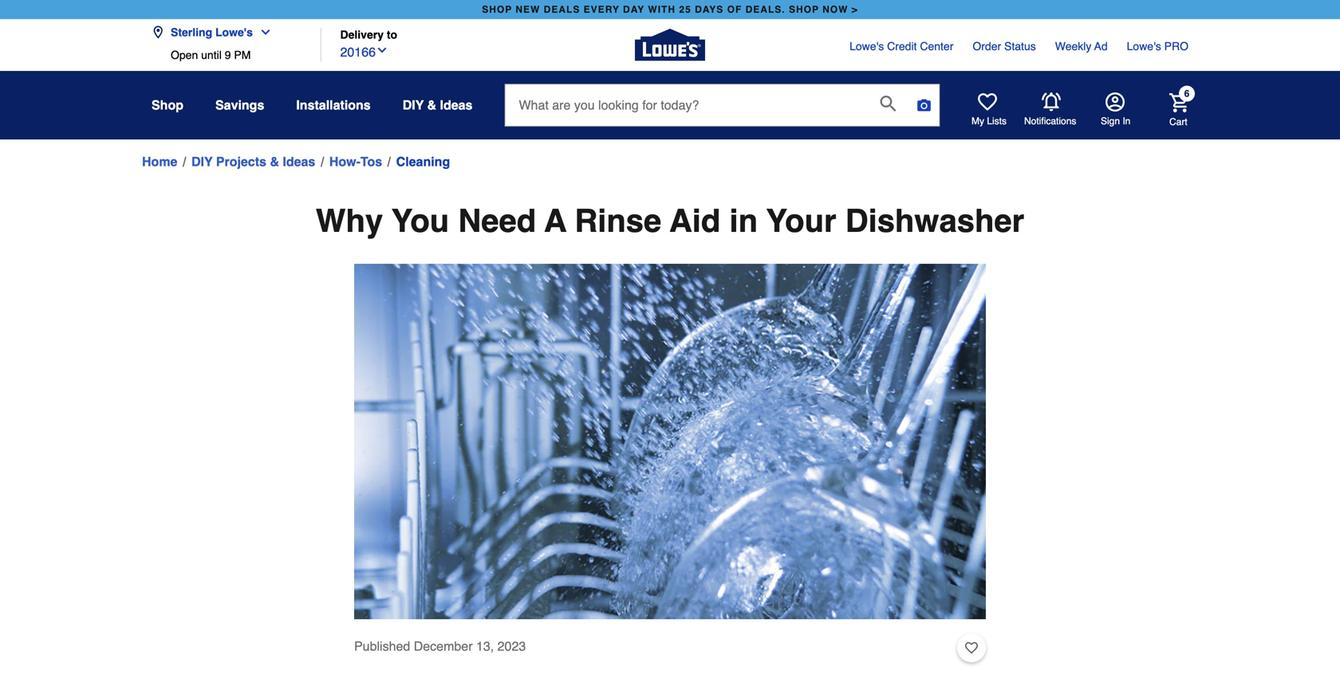 Task type: locate. For each thing, give the bounding box(es) containing it.
0 horizontal spatial ideas
[[283, 154, 315, 169]]

why you need a rinse aid in your dishwasher
[[316, 203, 1025, 239]]

1 vertical spatial &
[[270, 154, 279, 169]]

20166 button
[[340, 41, 389, 62]]

shop
[[482, 4, 512, 15], [789, 4, 819, 15]]

you
[[392, 203, 449, 239]]

None search field
[[505, 84, 940, 142]]

diy inside button
[[403, 98, 424, 112]]

2023
[[498, 639, 526, 654]]

diy
[[403, 98, 424, 112], [191, 154, 213, 169]]

home
[[142, 154, 177, 169]]

& up cleaning at the top left
[[427, 98, 436, 112]]

0 horizontal spatial shop
[[482, 4, 512, 15]]

lowe's home improvement logo image
[[635, 10, 705, 80]]

lowe's
[[215, 26, 253, 39], [850, 40, 884, 53], [1127, 40, 1161, 53]]

weekly ad
[[1055, 40, 1108, 53]]

my
[[972, 116, 985, 127]]

how-tos
[[329, 154, 382, 169]]

0 horizontal spatial diy
[[191, 154, 213, 169]]

& right projects on the left top
[[270, 154, 279, 169]]

13,
[[476, 639, 494, 654]]

25
[[679, 4, 692, 15]]

0 vertical spatial ideas
[[440, 98, 473, 112]]

&
[[427, 98, 436, 112], [270, 154, 279, 169]]

1 horizontal spatial chevron down image
[[376, 44, 389, 57]]

20166
[[340, 45, 376, 59]]

shop new deals every day with 25 days of deals. shop now > link
[[479, 0, 861, 19]]

sign
[[1101, 116, 1120, 127]]

delivery
[[340, 28, 384, 41]]

rinse
[[575, 203, 662, 239]]

1 horizontal spatial ideas
[[440, 98, 473, 112]]

sterling lowe's button
[[152, 16, 278, 49]]

0 horizontal spatial &
[[270, 154, 279, 169]]

cleaning
[[396, 154, 450, 169]]

savings button
[[215, 91, 264, 120]]

1 horizontal spatial shop
[[789, 4, 819, 15]]

>
[[852, 4, 858, 15]]

diy left projects on the left top
[[191, 154, 213, 169]]

lowe's left the 'pro'
[[1127, 40, 1161, 53]]

chevron down image
[[253, 26, 272, 39], [376, 44, 389, 57]]

shop left now
[[789, 4, 819, 15]]

sign in
[[1101, 116, 1131, 127]]

cart
[[1170, 116, 1188, 127]]

1 vertical spatial chevron down image
[[376, 44, 389, 57]]

1 horizontal spatial &
[[427, 98, 436, 112]]

lowe's for lowe's pro
[[1127, 40, 1161, 53]]

1 horizontal spatial lowe's
[[850, 40, 884, 53]]

& inside diy projects & ideas link
[[270, 154, 279, 169]]

lowe's up 9
[[215, 26, 253, 39]]

lowe's home improvement cart image
[[1170, 93, 1189, 112]]

ideas up cleaning at the top left
[[440, 98, 473, 112]]

ideas
[[440, 98, 473, 112], [283, 154, 315, 169]]

shop left new
[[482, 4, 512, 15]]

home link
[[142, 152, 177, 172]]

chevron down image inside 20166 button
[[376, 44, 389, 57]]

in
[[1123, 116, 1131, 127]]

0 vertical spatial &
[[427, 98, 436, 112]]

a
[[545, 203, 566, 239]]

diy projects & ideas link
[[191, 152, 315, 172]]

sterling
[[171, 26, 212, 39]]

to
[[387, 28, 397, 41]]

camera image
[[916, 97, 932, 113]]

my lists
[[972, 116, 1007, 127]]

1 vertical spatial diy
[[191, 154, 213, 169]]

0 vertical spatial diy
[[403, 98, 424, 112]]

in
[[730, 203, 758, 239]]

installations
[[296, 98, 371, 112]]

ideas inside button
[[440, 98, 473, 112]]

lowe's left credit
[[850, 40, 884, 53]]

cleaning link
[[396, 152, 450, 172]]

0 vertical spatial chevron down image
[[253, 26, 272, 39]]

ideas left "how-"
[[283, 154, 315, 169]]

deals.
[[746, 4, 786, 15]]

published december 13, 2023
[[354, 639, 526, 654]]

shop button
[[152, 91, 183, 120]]

order
[[973, 40, 1001, 53]]

1 horizontal spatial diy
[[403, 98, 424, 112]]

2 horizontal spatial lowe's
[[1127, 40, 1161, 53]]

diy & ideas
[[403, 98, 473, 112]]

lowe's pro
[[1127, 40, 1189, 53]]

new
[[516, 4, 540, 15]]

0 horizontal spatial lowe's
[[215, 26, 253, 39]]

diy & ideas button
[[403, 91, 473, 120]]

diy up cleaning at the top left
[[403, 98, 424, 112]]

of
[[727, 4, 742, 15]]

order status link
[[973, 38, 1036, 54]]

lowe's credit center link
[[850, 38, 954, 54]]

lowe's credit center
[[850, 40, 954, 53]]



Task type: vqa. For each thing, say whether or not it's contained in the screenshot.
With
yes



Task type: describe. For each thing, give the bounding box(es) containing it.
ad
[[1095, 40, 1108, 53]]

Search Query text field
[[505, 85, 868, 126]]

sign in button
[[1101, 93, 1131, 128]]

wine glasses getting washed in a dishwasher. image
[[354, 264, 986, 620]]

location image
[[152, 26, 164, 39]]

how-
[[329, 154, 361, 169]]

diy for diy & ideas
[[403, 98, 424, 112]]

my lists link
[[972, 93, 1007, 128]]

shop new deals every day with 25 days of deals. shop now >
[[482, 4, 858, 15]]

now
[[823, 4, 848, 15]]

published
[[354, 639, 410, 654]]

dishwasher
[[845, 203, 1025, 239]]

& inside diy & ideas button
[[427, 98, 436, 112]]

until
[[201, 49, 222, 61]]

december
[[414, 639, 473, 654]]

how-tos link
[[329, 152, 382, 172]]

lowe's for lowe's credit center
[[850, 40, 884, 53]]

lowe's inside button
[[215, 26, 253, 39]]

your
[[767, 203, 837, 239]]

lowe's home improvement notification center image
[[1042, 93, 1061, 112]]

installations button
[[296, 91, 371, 120]]

with
[[648, 4, 676, 15]]

savings
[[215, 98, 264, 112]]

tos
[[361, 154, 382, 169]]

delivery to
[[340, 28, 397, 41]]

pro
[[1165, 40, 1189, 53]]

open
[[171, 49, 198, 61]]

lists
[[987, 116, 1007, 127]]

lowe's home improvement lists image
[[978, 93, 997, 112]]

9
[[225, 49, 231, 61]]

search image
[[880, 96, 896, 112]]

notifications
[[1024, 116, 1077, 127]]

shop
[[152, 98, 183, 112]]

0 horizontal spatial chevron down image
[[253, 26, 272, 39]]

every
[[584, 4, 620, 15]]

open until 9 pm
[[171, 49, 251, 61]]

status
[[1004, 40, 1036, 53]]

weekly
[[1055, 40, 1092, 53]]

deals
[[544, 4, 580, 15]]

1 shop from the left
[[482, 4, 512, 15]]

order status
[[973, 40, 1036, 53]]

center
[[920, 40, 954, 53]]

1 vertical spatial ideas
[[283, 154, 315, 169]]

diy projects & ideas
[[191, 154, 315, 169]]

need
[[458, 203, 536, 239]]

weekly ad link
[[1055, 38, 1108, 54]]

pm
[[234, 49, 251, 61]]

heart outline image
[[965, 640, 978, 657]]

2 shop from the left
[[789, 4, 819, 15]]

aid
[[670, 203, 721, 239]]

lowe's home improvement account image
[[1106, 93, 1125, 112]]

why
[[316, 203, 383, 239]]

sterling lowe's
[[171, 26, 253, 39]]

lowe's pro link
[[1127, 38, 1189, 54]]

6
[[1184, 88, 1190, 99]]

projects
[[216, 154, 266, 169]]

days
[[695, 4, 724, 15]]

day
[[623, 4, 645, 15]]

diy for diy projects & ideas
[[191, 154, 213, 169]]

credit
[[887, 40, 917, 53]]



